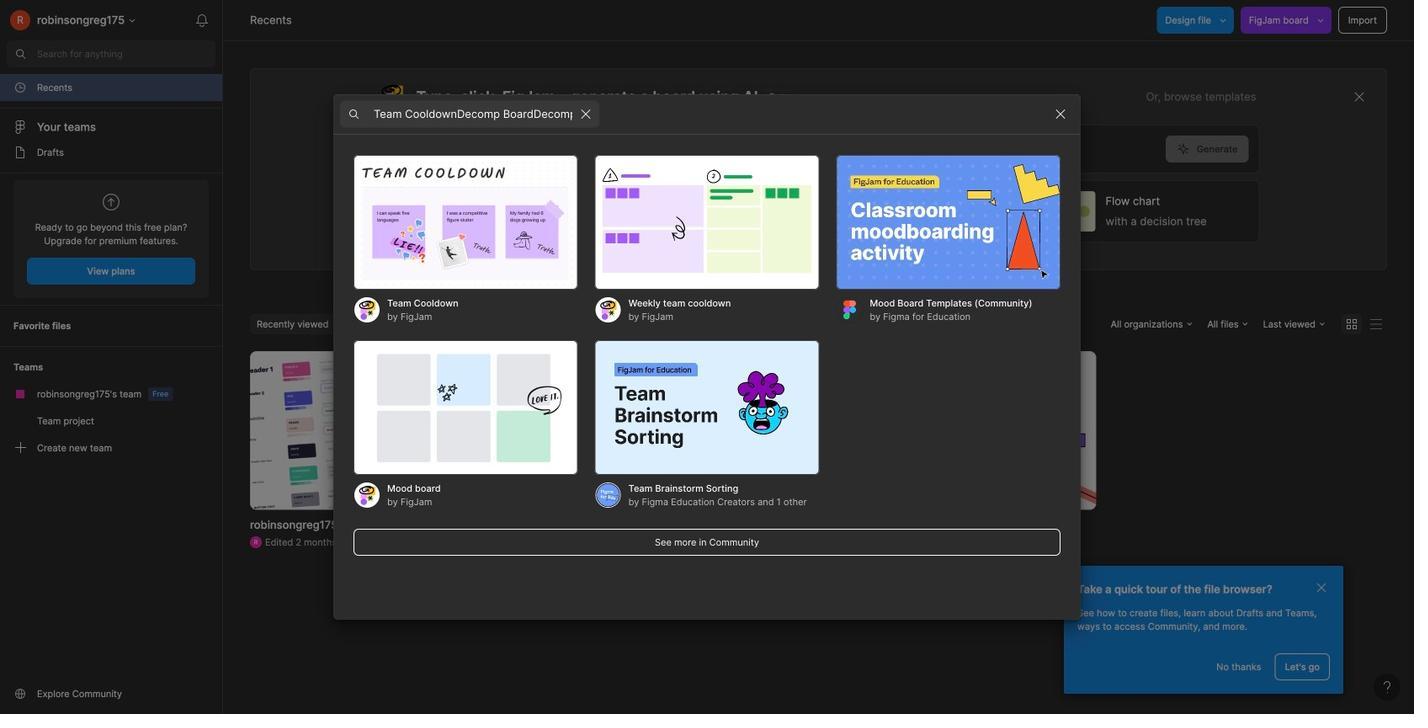 Task type: describe. For each thing, give the bounding box(es) containing it.
mood board image
[[354, 340, 578, 475]]

2 file thumbnail image from the left
[[541, 351, 805, 510]]

3 file thumbnail image from the left
[[832, 351, 1096, 510]]

bell 32 image
[[189, 7, 216, 34]]

team brainstorm sorting image
[[595, 340, 820, 475]]

recent 16 image
[[13, 81, 27, 94]]



Task type: locate. For each thing, give the bounding box(es) containing it.
Search for anything text field
[[37, 47, 216, 61]]

1 file thumbnail image from the left
[[250, 351, 514, 510]]

team cooldown image
[[354, 155, 578, 290]]

Search templates text field
[[374, 104, 573, 124]]

file thumbnail image
[[250, 351, 514, 510], [541, 351, 805, 510], [832, 351, 1096, 510]]

1 horizontal spatial file thumbnail image
[[541, 351, 805, 510]]

weekly team cooldown image
[[595, 155, 820, 290]]

Ex: A weekly team meeting, starting with an ice breaker field
[[378, 125, 1166, 173]]

search 32 image
[[7, 40, 34, 67]]

mood board templates (community) image
[[836, 155, 1061, 290]]

page 16 image
[[13, 146, 27, 159]]

community 16 image
[[13, 687, 27, 701]]

2 horizontal spatial file thumbnail image
[[832, 351, 1096, 510]]

dialog
[[333, 94, 1081, 620]]

0 horizontal spatial file thumbnail image
[[250, 351, 514, 510]]



Task type: vqa. For each thing, say whether or not it's contained in the screenshot.
right file thumbnail
yes



